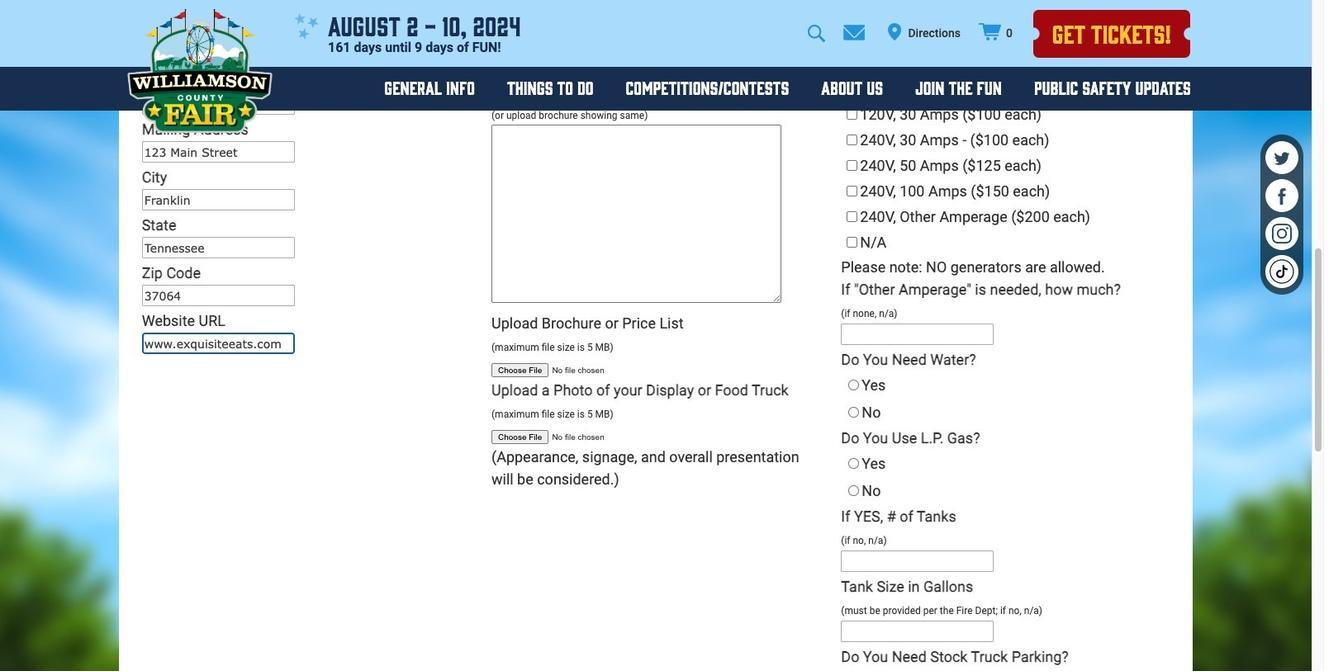 Task type: describe. For each thing, give the bounding box(es) containing it.
instagram icon image
[[1266, 217, 1299, 250]]

twitter icon image
[[1266, 141, 1299, 174]]

facebook icon image
[[1266, 179, 1299, 212]]



Task type: locate. For each thing, give the bounding box(es) containing it.
None checkbox
[[847, 134, 858, 145], [847, 160, 858, 171], [847, 186, 858, 196], [847, 211, 858, 222], [847, 134, 858, 145], [847, 160, 858, 171], [847, 186, 858, 196], [847, 211, 858, 222]]

None text field
[[142, 23, 295, 44], [142, 141, 295, 163], [142, 189, 295, 210], [142, 285, 295, 306], [841, 324, 994, 345], [841, 621, 994, 643], [142, 23, 295, 44], [142, 141, 295, 163], [142, 189, 295, 210], [142, 285, 295, 306], [841, 324, 994, 345], [841, 621, 994, 643]]

None text field
[[142, 93, 295, 115], [492, 125, 781, 303], [142, 237, 295, 258], [142, 333, 295, 354], [841, 551, 994, 572], [142, 93, 295, 115], [492, 125, 781, 303], [142, 237, 295, 258], [142, 333, 295, 354], [841, 551, 994, 572]]

tiktok image
[[1266, 255, 1299, 288]]

None radio
[[849, 33, 859, 44], [499, 38, 510, 49], [849, 380, 859, 391], [849, 407, 859, 418], [849, 458, 859, 469], [849, 486, 859, 496], [849, 33, 859, 44], [499, 38, 510, 49], [849, 380, 859, 391], [849, 407, 859, 418], [849, 458, 859, 469], [849, 486, 859, 496]]

None checkbox
[[847, 83, 858, 94], [847, 109, 858, 120], [847, 237, 858, 248], [847, 83, 858, 94], [847, 109, 858, 120], [847, 237, 858, 248]]

None radio
[[849, 6, 859, 16], [499, 11, 510, 21], [849, 6, 859, 16], [499, 11, 510, 21]]

None file field
[[492, 363, 649, 377], [492, 430, 649, 444], [492, 363, 649, 377], [492, 430, 649, 444]]



